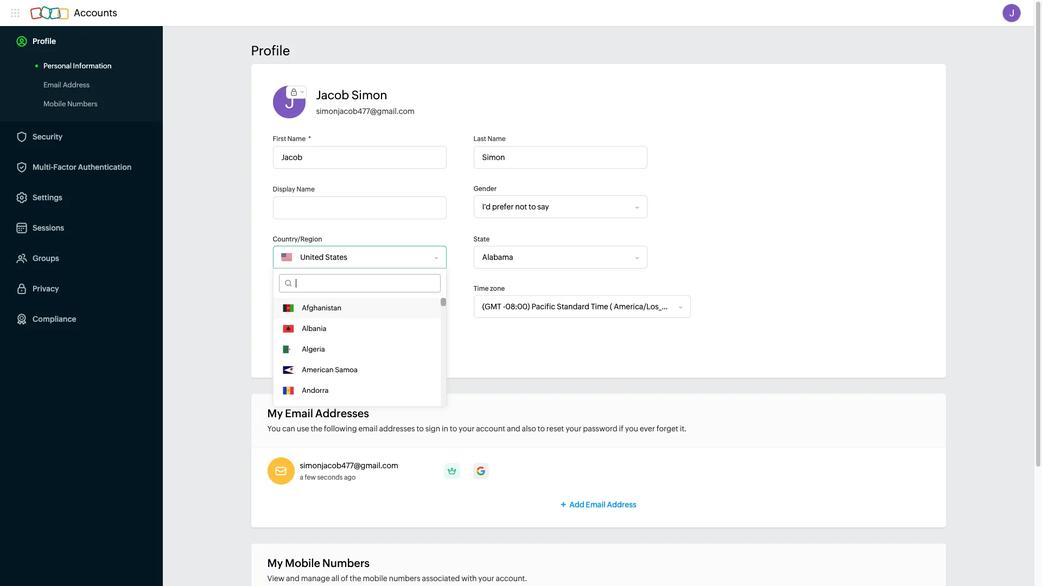 Task type: describe. For each thing, give the bounding box(es) containing it.
numbers inside the my mobile numbers view and manage all of the mobile numbers associated with your account.
[[323, 557, 370, 570]]

1 vertical spatial address
[[608, 501, 637, 510]]

password
[[584, 425, 618, 433]]

mobile
[[363, 575, 388, 583]]

mobile numbers
[[43, 100, 98, 108]]

name for first
[[288, 135, 306, 143]]

personal
[[43, 62, 72, 70]]

forget
[[657, 425, 679, 433]]

Search... field
[[292, 275, 440, 292]]

first name *
[[273, 135, 311, 143]]

settings
[[33, 193, 62, 202]]

ever
[[640, 425, 656, 433]]

0 horizontal spatial address
[[63, 81, 90, 89]]

multi-factor authentication
[[33, 163, 132, 172]]

algeria
[[302, 345, 325, 354]]

0 horizontal spatial email
[[43, 81, 61, 89]]

account.
[[496, 575, 528, 583]]

sessions
[[33, 224, 64, 232]]

seconds
[[317, 474, 343, 482]]

it.
[[680, 425, 687, 433]]

if
[[620, 425, 624, 433]]

the inside the my mobile numbers view and manage all of the mobile numbers associated with your account.
[[350, 575, 362, 583]]

you
[[268, 425, 281, 433]]

multi-
[[33, 163, 53, 172]]

compliance
[[33, 315, 76, 324]]

andorra
[[302, 387, 329, 395]]

accounts
[[74, 7, 117, 18]]

0 horizontal spatial profile
[[33, 37, 56, 46]]

use
[[297, 425, 309, 433]]

with
[[462, 575, 477, 583]]

save
[[291, 341, 309, 350]]

authentication
[[78, 163, 132, 172]]

afghanistan
[[302, 304, 342, 312]]

factor
[[53, 163, 77, 172]]

simonjacob477@gmail.com a few seconds ago
[[300, 462, 399, 482]]

american
[[302, 366, 334, 374]]

display
[[273, 186, 296, 193]]

language
[[273, 285, 304, 293]]

country/region
[[273, 236, 322, 243]]

email address
[[43, 81, 90, 89]]

groups
[[33, 254, 59, 263]]

mprivacy image
[[287, 86, 302, 98]]

email for my
[[285, 407, 313, 420]]

zone
[[490, 285, 505, 293]]

my for my mobile numbers
[[268, 557, 283, 570]]

mobile inside the my mobile numbers view and manage all of the mobile numbers associated with your account.
[[285, 557, 320, 570]]

all
[[332, 575, 340, 583]]

privacy
[[33, 285, 59, 293]]

*
[[309, 135, 311, 143]]

personal information
[[43, 62, 112, 70]]

name for display
[[297, 186, 315, 193]]

of
[[341, 575, 348, 583]]

email
[[359, 425, 378, 433]]

you
[[626, 425, 639, 433]]

the inside 'my email addresses you can use the following email addresses to sign in to your account and also to reset your password if you ever forget it.'
[[311, 425, 323, 433]]

0 horizontal spatial mobile
[[43, 100, 66, 108]]



Task type: locate. For each thing, give the bounding box(es) containing it.
name left "*"
[[288, 135, 306, 143]]

information
[[73, 62, 112, 70]]

add email address
[[570, 501, 637, 510]]

name right the display
[[297, 186, 315, 193]]

to right also
[[538, 425, 545, 433]]

email inside 'my email addresses you can use the following email addresses to sign in to your account and also to reset your password if you ever forget it.'
[[285, 407, 313, 420]]

2 horizontal spatial your
[[566, 425, 582, 433]]

and left also
[[507, 425, 521, 433]]

1 horizontal spatial and
[[507, 425, 521, 433]]

time
[[474, 285, 489, 293]]

1 horizontal spatial the
[[350, 575, 362, 583]]

1 vertical spatial numbers
[[323, 557, 370, 570]]

my inside 'my email addresses you can use the following email addresses to sign in to your account and also to reset your password if you ever forget it.'
[[268, 407, 283, 420]]

profile up mprivacy image
[[251, 43, 290, 58]]

1 to from the left
[[417, 425, 424, 433]]

2 my from the top
[[268, 557, 283, 570]]

1 horizontal spatial profile
[[251, 43, 290, 58]]

display name
[[273, 186, 315, 193]]

your right in
[[459, 425, 475, 433]]

simonjacob477@gmail.com
[[316, 107, 415, 116], [300, 462, 399, 470]]

also
[[522, 425, 537, 433]]

1 vertical spatial and
[[286, 575, 300, 583]]

0 vertical spatial and
[[507, 425, 521, 433]]

can
[[282, 425, 295, 433]]

profile up personal
[[33, 37, 56, 46]]

and
[[507, 425, 521, 433], [286, 575, 300, 583]]

2 horizontal spatial email
[[586, 501, 606, 510]]

last name
[[474, 135, 506, 143]]

0 vertical spatial numbers
[[67, 100, 98, 108]]

gender
[[474, 185, 497, 193]]

and inside the my mobile numbers view and manage all of the mobile numbers associated with your account.
[[286, 575, 300, 583]]

1 horizontal spatial to
[[450, 425, 458, 433]]

addresses
[[379, 425, 415, 433]]

the right use
[[311, 425, 323, 433]]

email right the add
[[586, 501, 606, 510]]

numbers down email address
[[67, 100, 98, 108]]

my up you
[[268, 407, 283, 420]]

name for last
[[488, 135, 506, 143]]

jacob
[[316, 89, 349, 102]]

simon
[[352, 89, 388, 102]]

address down personal information
[[63, 81, 90, 89]]

ago
[[344, 474, 356, 482]]

albania
[[302, 325, 327, 333]]

0 vertical spatial simonjacob477@gmail.com
[[316, 107, 415, 116]]

1 horizontal spatial address
[[608, 501, 637, 510]]

my for my email addresses
[[268, 407, 283, 420]]

2 to from the left
[[450, 425, 458, 433]]

1 vertical spatial the
[[350, 575, 362, 583]]

address right the add
[[608, 501, 637, 510]]

the right the of
[[350, 575, 362, 583]]

time zone
[[474, 285, 505, 293]]

following
[[324, 425, 357, 433]]

None field
[[474, 196, 636, 218], [292, 247, 431, 268], [474, 247, 636, 268], [274, 296, 435, 318], [474, 296, 679, 318], [474, 196, 636, 218], [292, 247, 431, 268], [474, 247, 636, 268], [274, 296, 435, 318], [474, 296, 679, 318]]

1 horizontal spatial mobile
[[285, 557, 320, 570]]

email up use
[[285, 407, 313, 420]]

name right 'last'
[[488, 135, 506, 143]]

0 horizontal spatial numbers
[[67, 100, 98, 108]]

first
[[273, 135, 286, 143]]

numbers up the of
[[323, 557, 370, 570]]

my mobile numbers view and manage all of the mobile numbers associated with your account.
[[268, 557, 528, 583]]

my
[[268, 407, 283, 420], [268, 557, 283, 570]]

account
[[477, 425, 506, 433]]

mobile
[[43, 100, 66, 108], [285, 557, 320, 570]]

state
[[474, 236, 490, 243]]

0 vertical spatial mobile
[[43, 100, 66, 108]]

reset
[[547, 425, 565, 433]]

address
[[63, 81, 90, 89], [608, 501, 637, 510]]

0 horizontal spatial and
[[286, 575, 300, 583]]

jacob simon simonjacob477@gmail.com
[[316, 89, 415, 116]]

your inside the my mobile numbers view and manage all of the mobile numbers associated with your account.
[[479, 575, 495, 583]]

american samoa
[[302, 366, 358, 374]]

my inside the my mobile numbers view and manage all of the mobile numbers associated with your account.
[[268, 557, 283, 570]]

addresses
[[315, 407, 369, 420]]

your right the reset
[[566, 425, 582, 433]]

add
[[570, 501, 585, 510]]

email down personal
[[43, 81, 61, 89]]

security
[[33, 133, 63, 141]]

a
[[300, 474, 304, 482]]

your right with
[[479, 575, 495, 583]]

1 vertical spatial mobile
[[285, 557, 320, 570]]

0 vertical spatial address
[[63, 81, 90, 89]]

to left the sign
[[417, 425, 424, 433]]

1 horizontal spatial your
[[479, 575, 495, 583]]

and inside 'my email addresses you can use the following email addresses to sign in to your account and also to reset your password if you ever forget it.'
[[507, 425, 521, 433]]

3 to from the left
[[538, 425, 545, 433]]

2 vertical spatial email
[[586, 501, 606, 510]]

to right in
[[450, 425, 458, 433]]

email
[[43, 81, 61, 89], [285, 407, 313, 420], [586, 501, 606, 510]]

view
[[268, 575, 285, 583]]

mobile down email address
[[43, 100, 66, 108]]

samoa
[[335, 366, 358, 374]]

manage
[[301, 575, 330, 583]]

profile
[[33, 37, 56, 46], [251, 43, 290, 58]]

in
[[442, 425, 449, 433]]

2 horizontal spatial to
[[538, 425, 545, 433]]

to
[[417, 425, 424, 433], [450, 425, 458, 433], [538, 425, 545, 433]]

my email addresses you can use the following email addresses to sign in to your account and also to reset your password if you ever forget it.
[[268, 407, 687, 433]]

1 horizontal spatial numbers
[[323, 557, 370, 570]]

0 vertical spatial the
[[311, 425, 323, 433]]

mobile up the manage
[[285, 557, 320, 570]]

1 vertical spatial my
[[268, 557, 283, 570]]

sign
[[426, 425, 441, 433]]

simonjacob477@gmail.com down the simon on the top left of page
[[316, 107, 415, 116]]

associated
[[422, 575, 460, 583]]

1 vertical spatial simonjacob477@gmail.com
[[300, 462, 399, 470]]

0 horizontal spatial to
[[417, 425, 424, 433]]

0 horizontal spatial the
[[311, 425, 323, 433]]

and right view
[[286, 575, 300, 583]]

name
[[288, 135, 306, 143], [488, 135, 506, 143], [297, 186, 315, 193]]

simonjacob477@gmail.com up ago
[[300, 462, 399, 470]]

numbers
[[67, 100, 98, 108], [323, 557, 370, 570]]

None text field
[[273, 146, 447, 169], [474, 146, 648, 169], [273, 197, 447, 219], [273, 146, 447, 169], [474, 146, 648, 169], [273, 197, 447, 219]]

save button
[[273, 335, 327, 356]]

0 vertical spatial my
[[268, 407, 283, 420]]

primary image
[[444, 463, 461, 480]]

1 horizontal spatial email
[[285, 407, 313, 420]]

1 my from the top
[[268, 407, 283, 420]]

numbers
[[389, 575, 421, 583]]

your
[[459, 425, 475, 433], [566, 425, 582, 433], [479, 575, 495, 583]]

last
[[474, 135, 487, 143]]

1 vertical spatial email
[[285, 407, 313, 420]]

email for add
[[586, 501, 606, 510]]

0 horizontal spatial your
[[459, 425, 475, 433]]

0 vertical spatial email
[[43, 81, 61, 89]]

the
[[311, 425, 323, 433], [350, 575, 362, 583]]

my up view
[[268, 557, 283, 570]]

few
[[305, 474, 316, 482]]



